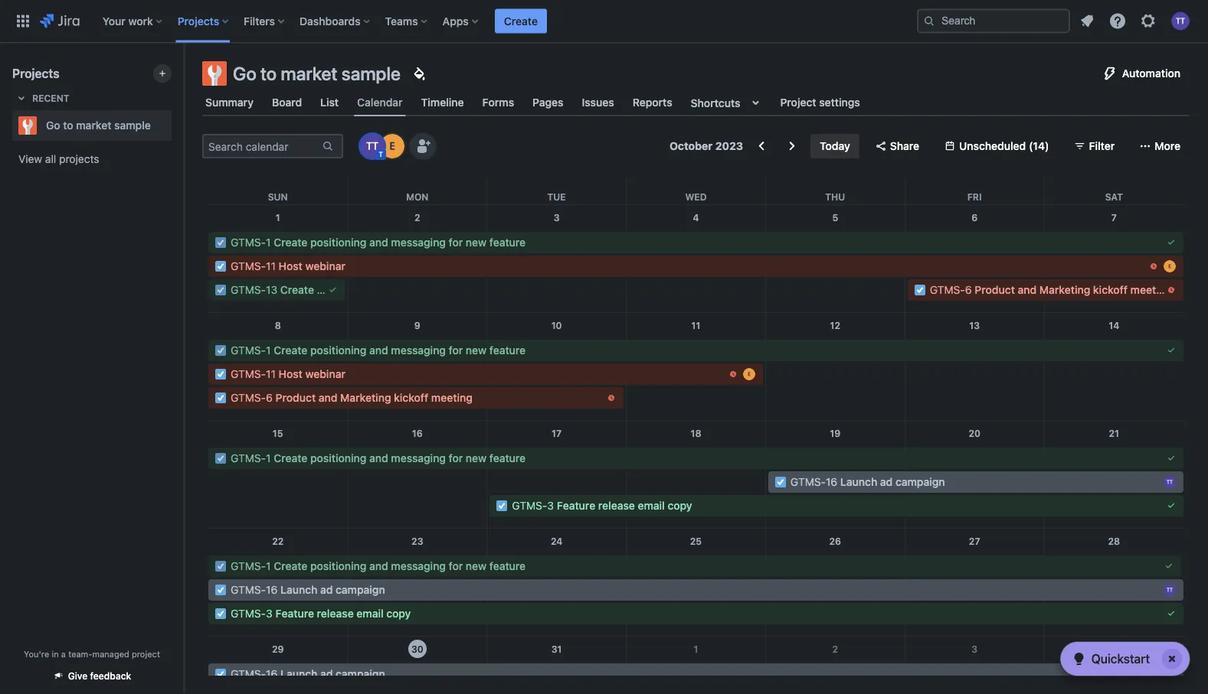 Task type: describe. For each thing, give the bounding box(es) containing it.
1 vertical spatial product
[[276, 392, 316, 404]]

settings
[[819, 96, 860, 109]]

24
[[551, 536, 563, 547]]

overdue image for product and marketing kickoff meeting
[[1165, 284, 1177, 296]]

unscheduled (14)
[[959, 140, 1049, 152]]

reports link
[[629, 89, 675, 116]]

15 link
[[266, 421, 290, 446]]

campaign for 29
[[336, 668, 385, 681]]

18 link
[[684, 421, 708, 446]]

view
[[18, 153, 42, 165]]

0 vertical spatial to
[[260, 63, 277, 84]]

wed link
[[682, 177, 710, 205]]

meeting for product and marketing kickoff meeting's overdue icon
[[1130, 284, 1172, 296]]

3 for from the top
[[449, 452, 463, 465]]

0 horizontal spatial go
[[46, 119, 60, 132]]

1 vertical spatial launch
[[280, 584, 317, 597]]

0 horizontal spatial gtms-3 feature release email copy
[[231, 608, 411, 620]]

list link
[[317, 89, 342, 116]]

filters
[[244, 15, 275, 27]]

0 horizontal spatial 2 link
[[405, 205, 430, 230]]

28
[[1108, 536, 1120, 547]]

2 vertical spatial done image
[[1165, 608, 1177, 620]]

create project image
[[156, 67, 169, 80]]

sun
[[268, 192, 288, 202]]

summary link
[[202, 89, 257, 116]]

add to starred image
[[167, 116, 185, 135]]

email for done icon to the bottom
[[356, 608, 383, 620]]

1 vertical spatial ad
[[320, 584, 333, 597]]

view all projects
[[18, 153, 99, 165]]

0 horizontal spatial feature
[[275, 608, 314, 620]]

board
[[272, 96, 302, 109]]

8
[[275, 320, 281, 331]]

0 vertical spatial done image
[[1165, 500, 1177, 512]]

shortcuts button
[[688, 89, 768, 116]]

host for create product guides
[[279, 260, 302, 273]]

messaging for email
[[391, 560, 446, 573]]

unscheduled (14) button
[[935, 134, 1058, 159]]

marketing for overdue image associated with product and marketing kickoff meeting
[[340, 392, 391, 404]]

1 horizontal spatial go to market sample
[[233, 63, 401, 84]]

feature for gtms-3 feature release email copy
[[489, 560, 526, 573]]

9
[[414, 320, 420, 331]]

your profile and settings image
[[1171, 12, 1190, 30]]

sat link
[[1102, 177, 1126, 205]]

1 vertical spatial copy
[[386, 608, 411, 620]]

5
[[832, 212, 838, 223]]

24 link
[[544, 529, 569, 554]]

apps
[[443, 15, 469, 27]]

2 row from the top
[[208, 205, 1184, 313]]

0 vertical spatial market
[[281, 63, 337, 84]]

23
[[411, 536, 423, 547]]

create down 22 link
[[274, 560, 307, 573]]

Search field
[[917, 9, 1070, 33]]

meeting for overdue image associated with product and marketing kickoff meeting
[[431, 392, 472, 404]]

0 vertical spatial gtms-3 feature release email copy
[[512, 500, 692, 512]]

28 link
[[1102, 529, 1126, 554]]

14
[[1109, 320, 1119, 331]]

quickstart button
[[1061, 643, 1190, 676]]

1 vertical spatial done image
[[1163, 561, 1175, 573]]

0 horizontal spatial go to market sample
[[46, 119, 151, 132]]

unscheduled image
[[944, 140, 956, 152]]

dashboards button
[[295, 9, 376, 33]]

1 horizontal spatial sample
[[341, 63, 401, 84]]

new for feature release email copy
[[466, 560, 487, 573]]

gtms-13 create product guides
[[231, 284, 394, 296]]

6 for overdue image associated with product and marketing kickoff meeting
[[266, 392, 273, 404]]

work
[[128, 15, 153, 27]]

issues
[[582, 96, 614, 109]]

(14)
[[1029, 140, 1049, 152]]

sample inside go to market sample link
[[114, 119, 151, 132]]

product
[[317, 284, 357, 296]]

your work
[[102, 15, 153, 27]]

5 row from the top
[[208, 529, 1184, 637]]

feedback
[[90, 671, 131, 682]]

0 horizontal spatial projects
[[12, 66, 59, 81]]

settings image
[[1139, 12, 1157, 30]]

positioning for product
[[310, 236, 366, 249]]

1 vertical spatial to
[[63, 119, 73, 132]]

4 for the topmost 4 'link'
[[693, 212, 699, 223]]

1 vertical spatial campaign
[[336, 584, 385, 597]]

apps button
[[438, 9, 484, 33]]

row containing sun
[[208, 177, 1184, 205]]

project settings link
[[777, 89, 863, 116]]

automation button
[[1091, 61, 1190, 86]]

webinar for and
[[305, 368, 345, 381]]

0 vertical spatial kickoff
[[1093, 284, 1128, 296]]

5 link
[[823, 205, 847, 230]]

launch for 19
[[840, 476, 877, 489]]

0 vertical spatial product
[[975, 284, 1015, 296]]

1 vertical spatial 4 link
[[1102, 637, 1126, 662]]

timeline link
[[418, 89, 467, 116]]

1 vertical spatial 13
[[969, 320, 980, 331]]

overdue image for product and marketing kickoff meeting
[[605, 392, 617, 404]]

row containing gtms-16
[[208, 637, 1184, 695]]

give feedback
[[68, 671, 131, 682]]

create down sun
[[274, 236, 307, 249]]

1 vertical spatial 2 link
[[823, 637, 847, 662]]

25 link
[[684, 529, 708, 554]]

thu
[[825, 192, 845, 202]]

27
[[969, 536, 980, 547]]

25
[[690, 536, 702, 547]]

1 vertical spatial 3 link
[[962, 637, 987, 662]]

11 link
[[684, 313, 708, 338]]

22
[[272, 536, 284, 547]]

forms link
[[479, 89, 517, 116]]

3 row from the top
[[208, 313, 1184, 421]]

3 positioning from the top
[[310, 452, 366, 465]]

more button
[[1130, 134, 1190, 159]]

create button
[[495, 9, 547, 33]]

6 for product and marketing kickoff meeting's overdue icon
[[965, 284, 972, 296]]

gtms-11 host webinar for product and marketing kickoff meeting
[[231, 368, 345, 381]]

you're
[[24, 650, 49, 660]]

0 vertical spatial 1 link
[[266, 205, 290, 230]]

1 horizontal spatial release
[[598, 500, 635, 512]]

automation image
[[1101, 64, 1119, 83]]

create left product
[[280, 284, 314, 296]]

0 horizontal spatial release
[[317, 608, 354, 620]]

board link
[[269, 89, 305, 116]]

dismiss quickstart image
[[1160, 647, 1184, 672]]

shortcuts
[[691, 96, 740, 109]]

1 horizontal spatial 1 link
[[684, 637, 708, 662]]

sat
[[1105, 192, 1123, 202]]

create down 8 link
[[274, 344, 307, 357]]

marketing for product and marketing kickoff meeting's overdue icon
[[1039, 284, 1090, 296]]

16 link
[[405, 421, 430, 446]]

unscheduled
[[959, 140, 1026, 152]]

project
[[780, 96, 816, 109]]

projects
[[59, 153, 99, 165]]

0 vertical spatial 13
[[266, 284, 277, 296]]

collapse recent projects image
[[12, 89, 31, 107]]

next month image
[[783, 137, 801, 156]]

share button
[[865, 134, 929, 159]]

quickstart
[[1091, 652, 1150, 667]]

10 link
[[544, 313, 569, 338]]

you're in a team-managed project
[[24, 650, 160, 660]]

webinar for product
[[305, 260, 345, 273]]

recent
[[32, 93, 69, 103]]

feature for gtms-6 product and marketing kickoff meeting
[[489, 344, 526, 357]]

1 vertical spatial 11
[[691, 320, 700, 331]]

17
[[552, 428, 562, 439]]

positioning for and
[[310, 344, 366, 357]]

terry turtle image
[[360, 134, 385, 159]]

in
[[52, 650, 59, 660]]

for for product and marketing kickoff meeting
[[449, 344, 463, 357]]

banner containing your work
[[0, 0, 1208, 43]]

31 link
[[544, 637, 569, 662]]

8 link
[[266, 313, 290, 338]]

0 vertical spatial copy
[[668, 500, 692, 512]]

summary
[[205, 96, 254, 109]]

gtms-1 create positioning and messaging for new feature for marketing
[[231, 344, 526, 357]]

fri link
[[964, 177, 985, 205]]

12
[[830, 320, 840, 331]]

26
[[829, 536, 841, 547]]

16 inside 16 link
[[412, 428, 423, 439]]

2023
[[715, 140, 743, 152]]

Search calendar text field
[[204, 136, 320, 157]]

14 link
[[1102, 313, 1126, 338]]

18
[[691, 428, 701, 439]]



Task type: vqa. For each thing, say whether or not it's contained in the screenshot.
second The "New" from the top of the grid containing GTMS-1
yes



Task type: locate. For each thing, give the bounding box(es) containing it.
gtms-11 host webinar down 8 link
[[231, 368, 345, 381]]

15
[[273, 428, 283, 439]]

launch
[[840, 476, 877, 489], [280, 584, 317, 597], [280, 668, 317, 681]]

tue link
[[544, 177, 569, 205]]

projects up sidebar navigation image
[[178, 15, 219, 27]]

jira image
[[40, 12, 79, 30], [40, 12, 79, 30]]

3 messaging from the top
[[391, 452, 446, 465]]

email
[[638, 500, 665, 512], [356, 608, 383, 620]]

2 for from the top
[[449, 344, 463, 357]]

1 link
[[266, 205, 290, 230], [684, 637, 708, 662]]

product up 13 link
[[975, 284, 1015, 296]]

done image
[[1165, 500, 1177, 512], [1163, 561, 1175, 573], [1165, 608, 1177, 620]]

1 horizontal spatial market
[[281, 63, 337, 84]]

7 link
[[1102, 205, 1126, 230]]

feature for gtms-13 create product guides
[[489, 236, 526, 249]]

1 horizontal spatial copy
[[668, 500, 692, 512]]

and
[[369, 236, 388, 249], [1018, 284, 1037, 296], [369, 344, 388, 357], [319, 392, 337, 404], [369, 452, 388, 465], [369, 560, 388, 573]]

1 new from the top
[[466, 236, 487, 249]]

tab list
[[193, 89, 1199, 116]]

1 horizontal spatial 2
[[832, 644, 838, 655]]

0 vertical spatial launch
[[840, 476, 877, 489]]

email for the top done icon
[[638, 500, 665, 512]]

reports
[[633, 96, 672, 109]]

for for feature release email copy
[[449, 560, 463, 573]]

teams button
[[380, 9, 433, 33]]

30
[[411, 644, 423, 655]]

0 horizontal spatial 1 link
[[266, 205, 290, 230]]

2 gtms-1 create positioning and messaging for new feature from the top
[[231, 344, 526, 357]]

4 link right the check icon
[[1102, 637, 1126, 662]]

notifications image
[[1078, 12, 1096, 30]]

10
[[551, 320, 562, 331]]

tab list containing calendar
[[193, 89, 1199, 116]]

0 vertical spatial meeting
[[1130, 284, 1172, 296]]

help image
[[1108, 12, 1127, 30]]

0 horizontal spatial 3 link
[[544, 205, 569, 230]]

26 link
[[823, 529, 847, 554]]

dashboards
[[300, 15, 361, 27]]

teams
[[385, 15, 418, 27]]

gtms-16 launch ad campaign down the 19 "link"
[[790, 476, 945, 489]]

22 link
[[266, 529, 290, 554]]

gtms-1 create positioning and messaging for new feature for guides
[[231, 236, 526, 249]]

1 horizontal spatial overdue image
[[1148, 260, 1160, 273]]

4 down wed
[[693, 212, 699, 223]]

1 host from the top
[[279, 260, 302, 273]]

0 vertical spatial projects
[[178, 15, 219, 27]]

product up '15' link
[[276, 392, 316, 404]]

2 webinar from the top
[[305, 368, 345, 381]]

tue
[[547, 192, 566, 202]]

mon link
[[403, 177, 432, 205]]

launch down 22 link
[[280, 584, 317, 597]]

gtms-1 create positioning and messaging for new feature down 16 link
[[231, 452, 526, 465]]

1 vertical spatial email
[[356, 608, 383, 620]]

done image
[[1165, 237, 1177, 249], [327, 284, 339, 296], [1165, 345, 1177, 357], [1165, 453, 1177, 465]]

campaign for 19
[[895, 476, 945, 489]]

feature up 29 link in the bottom left of the page
[[275, 608, 314, 620]]

market up view all projects link
[[76, 119, 111, 132]]

0 horizontal spatial to
[[63, 119, 73, 132]]

1 horizontal spatial go
[[233, 63, 256, 84]]

issues link
[[579, 89, 617, 116]]

feature
[[557, 500, 595, 512], [275, 608, 314, 620]]

0 vertical spatial go to market sample
[[233, 63, 401, 84]]

1 gtms-1 create positioning and messaging for new feature from the top
[[231, 236, 526, 249]]

1 vertical spatial feature
[[275, 608, 314, 620]]

give feedback button
[[43, 664, 140, 689]]

market up list
[[281, 63, 337, 84]]

messaging
[[391, 236, 446, 249], [391, 344, 446, 357], [391, 452, 446, 465], [391, 560, 446, 573]]

1 vertical spatial kickoff
[[394, 392, 428, 404]]

create down '15' link
[[274, 452, 307, 465]]

0 vertical spatial release
[[598, 500, 635, 512]]

1 horizontal spatial meeting
[[1130, 284, 1172, 296]]

2 messaging from the top
[[391, 344, 446, 357]]

1 gtms-11 host webinar from the top
[[231, 260, 345, 273]]

go to market sample up view all projects link
[[46, 119, 151, 132]]

positioning for release
[[310, 560, 366, 573]]

new
[[466, 236, 487, 249], [466, 344, 487, 357], [466, 452, 487, 465], [466, 560, 487, 573]]

0 vertical spatial gtms-16 launch ad campaign
[[790, 476, 945, 489]]

go to market sample
[[233, 63, 401, 84], [46, 119, 151, 132]]

create inside create button
[[504, 15, 538, 27]]

2 for 2 link to the left
[[414, 212, 420, 223]]

6
[[971, 212, 978, 223], [965, 284, 972, 296], [266, 392, 273, 404]]

2 vertical spatial 6
[[266, 392, 273, 404]]

copy
[[668, 500, 692, 512], [386, 608, 411, 620]]

1 horizontal spatial feature
[[557, 500, 595, 512]]

gtms-3 feature release email copy up 24 link
[[512, 500, 692, 512]]

projects up collapse recent projects icon
[[12, 66, 59, 81]]

primary element
[[9, 0, 917, 43]]

search image
[[923, 15, 935, 27]]

grid containing gtms-1
[[208, 177, 1184, 695]]

gtms-1 create positioning and messaging for new feature up guides
[[231, 236, 526, 249]]

kickoff up 14
[[1093, 284, 1128, 296]]

0 horizontal spatial marketing
[[340, 392, 391, 404]]

0 horizontal spatial sample
[[114, 119, 151, 132]]

overdue image
[[1148, 260, 1160, 273], [605, 392, 617, 404]]

1 webinar from the top
[[305, 260, 345, 273]]

0 vertical spatial overdue image
[[1148, 260, 1160, 273]]

gtms-1 create positioning and messaging for new feature down 23
[[231, 560, 526, 573]]

16
[[412, 428, 423, 439], [826, 476, 837, 489], [266, 584, 277, 597], [266, 668, 277, 681]]

1 horizontal spatial 3 link
[[962, 637, 987, 662]]

0 vertical spatial 4 link
[[684, 205, 708, 230]]

2 vertical spatial campaign
[[336, 668, 385, 681]]

wed
[[685, 192, 707, 202]]

3 link
[[544, 205, 569, 230], [962, 637, 987, 662]]

projects inside popup button
[[178, 15, 219, 27]]

ad
[[880, 476, 893, 489], [320, 584, 333, 597], [320, 668, 333, 681]]

0 vertical spatial feature
[[557, 500, 595, 512]]

gtms-11 host webinar for create product guides
[[231, 260, 345, 273]]

gtms-6 product and marketing kickoff meeting up 16 link
[[231, 392, 472, 404]]

projects
[[178, 15, 219, 27], [12, 66, 59, 81]]

for for create product guides
[[449, 236, 463, 249]]

1 positioning from the top
[[310, 236, 366, 249]]

go
[[233, 63, 256, 84], [46, 119, 60, 132]]

appswitcher icon image
[[14, 12, 32, 30]]

project
[[132, 650, 160, 660]]

4 for from the top
[[449, 560, 463, 573]]

4 row from the top
[[208, 421, 1184, 529]]

4 feature from the top
[[489, 560, 526, 573]]

0 horizontal spatial email
[[356, 608, 383, 620]]

1 horizontal spatial overdue image
[[1165, 284, 1177, 296]]

more
[[1155, 140, 1180, 152]]

13 link
[[962, 313, 987, 338]]

0 horizontal spatial kickoff
[[394, 392, 428, 404]]

1 for from the top
[[449, 236, 463, 249]]

sidebar navigation image
[[167, 61, 201, 92]]

31
[[551, 644, 562, 655]]

fri
[[967, 192, 982, 202]]

1 horizontal spatial kickoff
[[1093, 284, 1128, 296]]

0 vertical spatial email
[[638, 500, 665, 512]]

3 feature from the top
[[489, 452, 526, 465]]

launch down 29 link in the bottom left of the page
[[280, 668, 317, 681]]

sample
[[341, 63, 401, 84], [114, 119, 151, 132]]

11 for product and marketing kickoff meeting
[[266, 368, 276, 381]]

launch for 29
[[280, 668, 317, 681]]

pages link
[[529, 89, 567, 116]]

4 positioning from the top
[[310, 560, 366, 573]]

go to market sample link
[[12, 110, 165, 141]]

create right "apps" popup button at the top of the page
[[504, 15, 538, 27]]

29
[[272, 644, 284, 655]]

27 link
[[962, 529, 987, 554]]

2 for bottom 2 link
[[832, 644, 838, 655]]

1 vertical spatial 2
[[832, 644, 838, 655]]

previous month image
[[752, 137, 771, 156]]

ad for 19
[[880, 476, 893, 489]]

messaging down mon
[[391, 236, 446, 249]]

gtms-16 launch ad campaign for 29
[[231, 668, 385, 681]]

calendar
[[357, 96, 403, 109]]

1 vertical spatial market
[[76, 119, 111, 132]]

overdue image for host webinar
[[727, 368, 739, 381]]

sample left add to starred icon
[[114, 119, 151, 132]]

1 horizontal spatial product
[[975, 284, 1015, 296]]

messaging for marketing
[[391, 344, 446, 357]]

overdue image for host webinar
[[1148, 260, 1160, 273]]

sun link
[[265, 177, 291, 205]]

messaging down 9
[[391, 344, 446, 357]]

4 gtms-1 create positioning and messaging for new feature from the top
[[231, 560, 526, 573]]

filter
[[1089, 140, 1115, 152]]

feature
[[489, 236, 526, 249], [489, 344, 526, 357], [489, 452, 526, 465], [489, 560, 526, 573]]

3
[[554, 212, 560, 223], [547, 500, 554, 512], [266, 608, 273, 620], [972, 644, 978, 655]]

gtms-6 product and marketing kickoff meeting up 14 link at the top
[[930, 284, 1172, 296]]

copy up the 30 "link" on the left bottom of the page
[[386, 608, 411, 620]]

3 new from the top
[[466, 452, 487, 465]]

0 horizontal spatial 4 link
[[684, 205, 708, 230]]

gtms-16 launch ad campaign down 22 link
[[231, 584, 385, 597]]

0 vertical spatial ad
[[880, 476, 893, 489]]

1 vertical spatial release
[[317, 608, 354, 620]]

1 vertical spatial projects
[[12, 66, 59, 81]]

1 feature from the top
[[489, 236, 526, 249]]

21 link
[[1102, 421, 1126, 446]]

gtms-1 create positioning and messaging for new feature down 9
[[231, 344, 526, 357]]

set background color image
[[410, 64, 428, 83]]

21
[[1109, 428, 1119, 439]]

1 vertical spatial webinar
[[305, 368, 345, 381]]

0 horizontal spatial market
[[76, 119, 111, 132]]

19
[[830, 428, 841, 439]]

0 vertical spatial 2 link
[[405, 205, 430, 230]]

ad for 29
[[320, 668, 333, 681]]

2 host from the top
[[279, 368, 302, 381]]

to down recent at the left top of the page
[[63, 119, 73, 132]]

row
[[208, 177, 1184, 205], [208, 205, 1184, 313], [208, 313, 1184, 421], [208, 421, 1184, 529], [208, 529, 1184, 637], [208, 637, 1184, 695]]

add people image
[[414, 137, 432, 156]]

gtms-1 create positioning and messaging for new feature for email
[[231, 560, 526, 573]]

to up board in the top of the page
[[260, 63, 277, 84]]

1 horizontal spatial marketing
[[1039, 284, 1090, 296]]

gtms-16 launch ad campaign down 29 link in the bottom left of the page
[[231, 668, 385, 681]]

3 gtms-1 create positioning and messaging for new feature from the top
[[231, 452, 526, 465]]

webinar
[[305, 260, 345, 273], [305, 368, 345, 381]]

1 vertical spatial meeting
[[431, 392, 472, 404]]

1 vertical spatial host
[[279, 368, 302, 381]]

host down 8 link
[[279, 368, 302, 381]]

1 horizontal spatial projects
[[178, 15, 219, 27]]

launch down the 19 "link"
[[840, 476, 877, 489]]

1 row from the top
[[208, 177, 1184, 205]]

copy up 25
[[668, 500, 692, 512]]

1 horizontal spatial gtms-3 feature release email copy
[[512, 500, 692, 512]]

to
[[260, 63, 277, 84], [63, 119, 73, 132]]

kickoff up 16 link
[[394, 392, 428, 404]]

1
[[276, 212, 280, 223], [266, 236, 271, 249], [266, 344, 271, 357], [266, 452, 271, 465], [266, 560, 271, 573], [694, 644, 698, 655]]

1 vertical spatial sample
[[114, 119, 151, 132]]

2 gtms-11 host webinar from the top
[[231, 368, 345, 381]]

1 vertical spatial 4
[[1111, 644, 1117, 655]]

13
[[266, 284, 277, 296], [969, 320, 980, 331]]

host
[[279, 260, 302, 273], [279, 368, 302, 381]]

0 horizontal spatial overdue image
[[727, 368, 739, 381]]

1 vertical spatial gtms-3 feature release email copy
[[231, 608, 411, 620]]

2 vertical spatial launch
[[280, 668, 317, 681]]

2
[[414, 212, 420, 223], [832, 644, 838, 655]]

1 vertical spatial gtms-16 launch ad campaign
[[231, 584, 385, 597]]

2 positioning from the top
[[310, 344, 366, 357]]

17 link
[[544, 421, 569, 446]]

go to market sample up list
[[233, 63, 401, 84]]

new for product and marketing kickoff meeting
[[466, 344, 487, 357]]

0 vertical spatial sample
[[341, 63, 401, 84]]

4 link down wed
[[684, 205, 708, 230]]

6 up 15
[[266, 392, 273, 404]]

30 link
[[405, 637, 430, 662]]

0 vertical spatial 3 link
[[544, 205, 569, 230]]

0 vertical spatial webinar
[[305, 260, 345, 273]]

sample up calendar
[[341, 63, 401, 84]]

0 horizontal spatial overdue image
[[605, 392, 617, 404]]

feature up 24 link
[[557, 500, 595, 512]]

automation
[[1122, 67, 1180, 80]]

check image
[[1070, 650, 1088, 669]]

4 new from the top
[[466, 560, 487, 573]]

1 vertical spatial overdue image
[[605, 392, 617, 404]]

6 up 13 link
[[965, 284, 972, 296]]

0 vertical spatial marketing
[[1039, 284, 1090, 296]]

your work button
[[98, 9, 168, 33]]

0 horizontal spatial copy
[[386, 608, 411, 620]]

projects button
[[173, 9, 235, 33]]

grid
[[208, 177, 1184, 695]]

managed
[[92, 650, 129, 660]]

2 feature from the top
[[489, 344, 526, 357]]

1 vertical spatial go
[[46, 119, 60, 132]]

messaging for guides
[[391, 236, 446, 249]]

gtms-3 feature release email copy up 29 link in the bottom left of the page
[[231, 608, 411, 620]]

11 for create product guides
[[266, 260, 276, 273]]

gtms-11 host webinar up gtms-13 create product guides
[[231, 260, 345, 273]]

0 horizontal spatial 4
[[693, 212, 699, 223]]

1 horizontal spatial email
[[638, 500, 665, 512]]

0 vertical spatial 4
[[693, 212, 699, 223]]

0 vertical spatial go
[[233, 63, 256, 84]]

0 horizontal spatial product
[[276, 392, 316, 404]]

gtms-16 launch ad campaign
[[790, 476, 945, 489], [231, 584, 385, 597], [231, 668, 385, 681]]

0 vertical spatial 6
[[971, 212, 978, 223]]

view all projects link
[[12, 146, 172, 173]]

1 vertical spatial overdue image
[[727, 368, 739, 381]]

0 horizontal spatial 13
[[266, 284, 277, 296]]

4 for bottom 4 'link'
[[1111, 644, 1117, 655]]

1 horizontal spatial gtms-6 product and marketing kickoff meeting
[[930, 284, 1172, 296]]

go up summary
[[233, 63, 256, 84]]

2 new from the top
[[466, 344, 487, 357]]

messaging down 16 link
[[391, 452, 446, 465]]

october 2023
[[670, 140, 743, 152]]

1 horizontal spatial 13
[[969, 320, 980, 331]]

host for product and marketing kickoff meeting
[[279, 368, 302, 381]]

9 link
[[405, 313, 430, 338]]

1 horizontal spatial 2 link
[[823, 637, 847, 662]]

12 link
[[823, 313, 847, 338]]

filters button
[[239, 9, 290, 33]]

marketing
[[1039, 284, 1090, 296], [340, 392, 391, 404]]

go down recent at the left top of the page
[[46, 119, 60, 132]]

20
[[969, 428, 980, 439]]

0 horizontal spatial 2
[[414, 212, 420, 223]]

messaging down '23' link
[[391, 560, 446, 573]]

1 horizontal spatial 4
[[1111, 644, 1117, 655]]

6 row from the top
[[208, 637, 1184, 695]]

1 vertical spatial marketing
[[340, 392, 391, 404]]

4 right the check icon
[[1111, 644, 1117, 655]]

forms
[[482, 96, 514, 109]]

1 horizontal spatial 4 link
[[1102, 637, 1126, 662]]

host up gtms-13 create product guides
[[279, 260, 302, 273]]

overdue image
[[1165, 284, 1177, 296], [727, 368, 739, 381]]

0 horizontal spatial gtms-6 product and marketing kickoff meeting
[[231, 392, 472, 404]]

0 vertical spatial 2
[[414, 212, 420, 223]]

23 link
[[405, 529, 430, 554]]

give
[[68, 671, 88, 682]]

new for create product guides
[[466, 236, 487, 249]]

0 vertical spatial gtms-11 host webinar
[[231, 260, 345, 273]]

1 messaging from the top
[[391, 236, 446, 249]]

gtms-16 launch ad campaign for 19
[[790, 476, 945, 489]]

eloisefrancis23 image
[[380, 134, 404, 159]]

2 vertical spatial ad
[[320, 668, 333, 681]]

a
[[61, 650, 66, 660]]

1 vertical spatial go to market sample
[[46, 119, 151, 132]]

0 vertical spatial 11
[[266, 260, 276, 273]]

0 vertical spatial overdue image
[[1165, 284, 1177, 296]]

6 down fri
[[971, 212, 978, 223]]

1 vertical spatial gtms-6 product and marketing kickoff meeting
[[231, 392, 472, 404]]

banner
[[0, 0, 1208, 43]]

4 messaging from the top
[[391, 560, 446, 573]]



